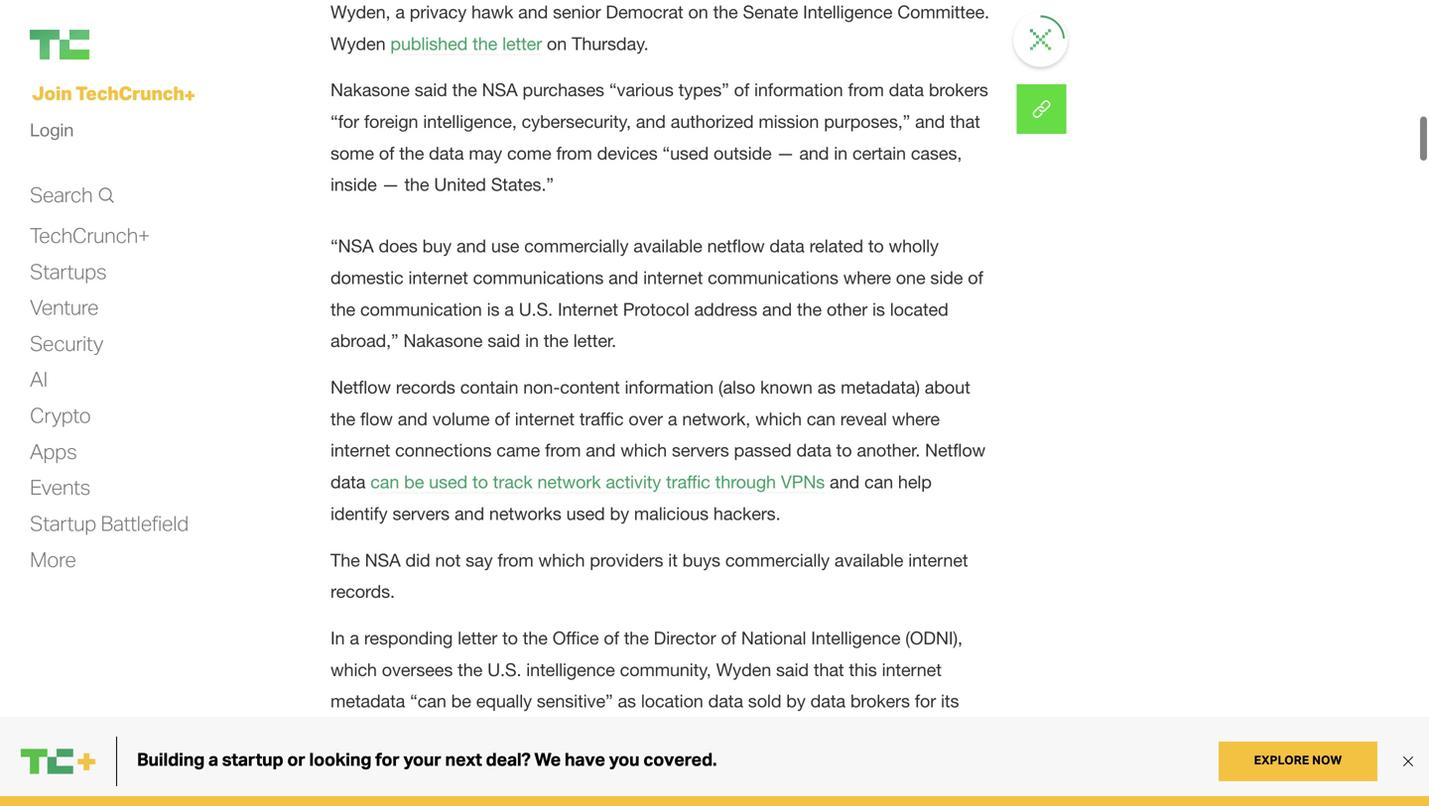 Task type: vqa. For each thing, say whether or not it's contained in the screenshot.
the leftmost little
no



Task type: locate. For each thing, give the bounding box(es) containing it.
0 horizontal spatial in
[[525, 331, 539, 352]]

a inside netflow records contain non-content information (also known as metadata) about the flow and volume of internet traffic over a network, which can reveal where internet connections came from and which servers passed data to another. netflow data
[[668, 409, 677, 430]]

2 horizontal spatial said
[[776, 660, 809, 681]]

0 vertical spatial private
[[557, 723, 611, 744]]

authorized
[[671, 111, 754, 132]]

more link
[[30, 547, 76, 574]]

brokers
[[929, 80, 988, 100], [851, 692, 910, 712]]

0 vertical spatial brokers
[[929, 80, 988, 100]]

0 horizontal spatial letter
[[458, 628, 497, 649]]

traffic up the malicious
[[666, 472, 710, 493]]

where up another.
[[892, 409, 940, 430]]

side
[[930, 267, 963, 288]]

1 horizontal spatial about
[[925, 377, 970, 398]]

0 horizontal spatial —
[[382, 174, 400, 195]]

nakasone inside "nsa does buy and use commercially available netflow data related to wholly domestic internet communications and internet communications where one side of the communication is a u.s. internet protocol address and the other is located abroad," nakasone said in the letter.
[[403, 331, 483, 352]]

purposes,"
[[824, 111, 910, 132]]

0 horizontal spatial that
[[814, 660, 844, 681]]

and left use
[[457, 236, 486, 257]]

is down use
[[487, 299, 500, 320]]

internet up for
[[882, 660, 942, 681]]

to up equally on the left bottom
[[502, 628, 518, 649]]

0 horizontal spatial as
[[618, 692, 636, 712]]

the left "office"
[[523, 628, 548, 649]]

of right "office"
[[604, 628, 619, 649]]

from
[[848, 80, 884, 100], [556, 143, 592, 164], [545, 440, 581, 461], [498, 550, 534, 571]]

1 vertical spatial private
[[684, 785, 737, 805]]

the right published
[[473, 33, 497, 54]]

may
[[469, 143, 502, 164]]

internet inside in a responding letter to the office of the director of national intelligence (odni), which oversees the u.s. intelligence community, wyden said that this internet metadata "can be equally sensitive" as location data sold by data brokers for its ability to identify americans' private online activity.
[[882, 660, 942, 681]]

brokers down this
[[851, 692, 910, 712]]

is right other
[[873, 299, 885, 320]]

0 horizontal spatial brokers
[[851, 692, 910, 712]]

connections
[[395, 440, 492, 461]]

the up intelligence,
[[452, 80, 477, 100]]

over
[[629, 409, 663, 430]]

about inside "web browsing records can reveal sensitive, private information about a person
[[836, 785, 881, 805]]

private
[[557, 723, 611, 744], [684, 785, 737, 805]]

private down the sensitive"
[[557, 723, 611, 744]]

1 vertical spatial traffic
[[666, 472, 710, 493]]

where
[[843, 267, 891, 288], [892, 409, 940, 430]]

1 horizontal spatial used
[[566, 504, 605, 525]]

netflow up the flow
[[331, 377, 391, 398]]

data up the vpns
[[797, 440, 832, 461]]

available
[[634, 236, 702, 257], [835, 550, 904, 571]]

ai
[[30, 366, 47, 392]]

0 vertical spatial information
[[754, 80, 843, 100]]

nsa up intelligence,
[[482, 80, 518, 100]]

malicious
[[634, 504, 709, 525]]

internet up (odni),
[[908, 550, 968, 571]]

and up protocol
[[609, 267, 638, 288]]

1 horizontal spatial servers
[[672, 440, 729, 461]]

used down can be used to track network activity traffic through vpns link
[[566, 504, 605, 525]]

of right side
[[968, 267, 983, 288]]

reveal down the metadata)
[[841, 409, 887, 430]]

traffic inside netflow records contain non-content information (also known as metadata) about the flow and volume of internet traffic over a network, which can reveal where internet connections came from and which servers passed data to another. netflow data
[[580, 409, 624, 430]]

1 horizontal spatial private
[[684, 785, 737, 805]]

1 horizontal spatial as
[[818, 377, 836, 398]]

0 horizontal spatial about
[[836, 785, 881, 805]]

be
[[404, 472, 424, 493], [451, 692, 471, 712]]

nakasone inside nakasone said the nsa purchases "various types" of information from data brokers "for foreign intelligence, cybersecurity, and authorized mission purposes," and that some of the data may come from devices "used outside — and in certain cases, inside — the united states."
[[331, 80, 410, 100]]

0 horizontal spatial commercially
[[524, 236, 629, 257]]

1 horizontal spatial nsa
[[482, 80, 518, 100]]

of up wyden
[[721, 628, 736, 649]]

can down another.
[[865, 472, 893, 493]]

of down foreign
[[379, 143, 394, 164]]

1 vertical spatial —
[[382, 174, 400, 195]]

u.s. up equally on the left bottom
[[487, 660, 521, 681]]

0 vertical spatial reveal
[[841, 409, 887, 430]]

about inside netflow records contain non-content information (also known as metadata) about the flow and volume of internet traffic over a network, which can reveal where internet connections came from and which servers passed data to another. netflow data
[[925, 377, 970, 398]]

volume
[[432, 409, 490, 430]]

of right the types"
[[734, 80, 749, 100]]

said down national
[[776, 660, 809, 681]]

1 vertical spatial letter
[[458, 628, 497, 649]]

identify inside in a responding letter to the office of the director of national intelligence (odni), which oversees the u.s. intelligence community, wyden said that this internet metadata "can be equally sensitive" as location data sold by data brokers for its ability to identify americans' private online activity.
[[402, 723, 459, 744]]

network
[[537, 472, 601, 493]]

by down the activity
[[610, 504, 629, 525]]

commercially down hackers.
[[725, 550, 830, 571]]

"can
[[410, 692, 446, 712]]

intelligence
[[811, 628, 901, 649]]

metadata
[[331, 692, 405, 712]]

— down mission
[[777, 143, 795, 164]]

sold
[[748, 692, 782, 712]]

in up non-
[[525, 331, 539, 352]]

records down americans'
[[456, 785, 515, 805]]

browsing
[[378, 785, 451, 805]]

servers inside netflow records contain non-content information (also known as metadata) about the flow and volume of internet traffic over a network, which can reveal where internet connections came from and which servers passed data to another. netflow data
[[672, 440, 729, 461]]

information inside nakasone said the nsa purchases "various types" of information from data brokers "for foreign intelligence, cybersecurity, and authorized mission purposes," and that some of the data may come from devices "used outside — and in certain cases, inside — the united states."
[[754, 80, 843, 100]]

1 horizontal spatial identify
[[402, 723, 459, 744]]

can down americans'
[[520, 785, 549, 805]]

0 vertical spatial records
[[396, 377, 455, 398]]

data down the flow
[[331, 472, 366, 493]]

activity.
[[667, 723, 726, 744]]

techcrunch link
[[30, 30, 228, 60]]

one
[[896, 267, 926, 288]]

communications
[[473, 267, 604, 288], [708, 267, 839, 288]]

0 horizontal spatial identify
[[331, 504, 388, 525]]

said up the contain
[[488, 331, 520, 352]]

letter left on
[[502, 33, 542, 54]]

2 vertical spatial said
[[776, 660, 809, 681]]

1 vertical spatial used
[[566, 504, 605, 525]]

1 horizontal spatial reveal
[[841, 409, 887, 430]]

communications down netflow
[[708, 267, 839, 288]]

of inside "nsa does buy and use commercially available netflow data related to wholly domestic internet communications and internet communications where one side of the communication is a u.s. internet protocol address and the other is located abroad," nakasone said in the letter.
[[968, 267, 983, 288]]

1 vertical spatial identify
[[402, 723, 459, 744]]

0 horizontal spatial by
[[610, 504, 629, 525]]

u.s.
[[519, 299, 553, 320], [487, 660, 521, 681]]

1 vertical spatial about
[[836, 785, 881, 805]]

as up online
[[618, 692, 636, 712]]

0 vertical spatial where
[[843, 267, 891, 288]]

where up other
[[843, 267, 891, 288]]

0 vertical spatial servers
[[672, 440, 729, 461]]

a left the person
[[886, 785, 896, 805]]

to right ability
[[381, 723, 397, 744]]

1 horizontal spatial netflow
[[925, 440, 986, 461]]

"used
[[663, 143, 709, 164]]

1 horizontal spatial brokers
[[929, 80, 988, 100]]

to left another.
[[836, 440, 852, 461]]

cybersecurity,
[[522, 111, 631, 132]]

0 horizontal spatial nsa
[[365, 550, 401, 571]]

0 vertical spatial as
[[818, 377, 836, 398]]

1 vertical spatial commercially
[[725, 550, 830, 571]]

a right over on the left
[[668, 409, 677, 430]]

nsa left "did"
[[365, 550, 401, 571]]

data up purposes,"
[[889, 80, 924, 100]]

1 vertical spatial reveal
[[554, 785, 600, 805]]

is
[[487, 299, 500, 320], [873, 299, 885, 320]]

1 vertical spatial in
[[525, 331, 539, 352]]

can down the flow
[[370, 472, 399, 493]]

from inside netflow records contain non-content information (also known as metadata) about the flow and volume of internet traffic over a network, which can reveal where internet connections came from and which servers passed data to another. netflow data
[[545, 440, 581, 461]]

and
[[636, 111, 666, 132], [915, 111, 945, 132], [799, 143, 829, 164], [457, 236, 486, 257], [609, 267, 638, 288], [762, 299, 792, 320], [398, 409, 428, 430], [586, 440, 616, 461], [830, 472, 860, 493], [455, 504, 484, 525]]

1 vertical spatial said
[[488, 331, 520, 352]]

netflow up help
[[925, 440, 986, 461]]

0 vertical spatial by
[[610, 504, 629, 525]]

0 vertical spatial traffic
[[580, 409, 624, 430]]

said inside nakasone said the nsa purchases "various types" of information from data brokers "for foreign intelligence, cybersecurity, and authorized mission purposes," and that some of the data may come from devices "used outside — and in certain cases, inside — the united states."
[[415, 80, 447, 100]]

1 vertical spatial where
[[892, 409, 940, 430]]

used down connections
[[429, 472, 468, 493]]

internet down buy
[[408, 267, 468, 288]]

1 vertical spatial nakasone
[[403, 331, 483, 352]]

crypto
[[30, 403, 91, 428]]

the up community,
[[624, 628, 649, 649]]

0 vertical spatial that
[[950, 111, 980, 132]]

internet down non-
[[515, 409, 575, 430]]

close screen image
[[1030, 29, 1051, 50]]

1 vertical spatial available
[[835, 550, 904, 571]]

apps
[[30, 439, 77, 464]]

1 horizontal spatial in
[[834, 143, 848, 164]]

where inside netflow records contain non-content information (also known as metadata) about the flow and volume of internet traffic over a network, which can reveal where internet connections came from and which servers passed data to another. netflow data
[[892, 409, 940, 430]]

1 vertical spatial servers
[[393, 504, 450, 525]]

1 horizontal spatial commercially
[[725, 550, 830, 571]]

help
[[898, 472, 932, 493]]

that left this
[[814, 660, 844, 681]]

u.s. inside in a responding letter to the office of the director of national intelligence (odni), which oversees the u.s. intelligence community, wyden said that this internet metadata "can be equally sensitive" as location data sold by data brokers for its ability to identify americans' private online activity.
[[487, 660, 521, 681]]

commercially
[[524, 236, 629, 257], [725, 550, 830, 571]]

0 vertical spatial u.s.
[[519, 299, 553, 320]]

a inside "web browsing records can reveal sensitive, private information about a person
[[886, 785, 896, 805]]

that up cases,
[[950, 111, 980, 132]]

purchases
[[523, 80, 604, 100]]

be down connections
[[404, 472, 424, 493]]

a right in
[[350, 628, 359, 649]]

nsa inside the nsa did not say from which providers it buys commercially available internet records.
[[365, 550, 401, 571]]

available inside the nsa did not say from which providers it buys commercially available internet records.
[[835, 550, 904, 571]]

0 horizontal spatial private
[[557, 723, 611, 744]]

1 vertical spatial records
[[456, 785, 515, 805]]

0 horizontal spatial where
[[843, 267, 891, 288]]

nakasone up foreign
[[331, 80, 410, 100]]

in
[[834, 143, 848, 164], [525, 331, 539, 352]]

available up protocol
[[634, 236, 702, 257]]

by right 'sold'
[[786, 692, 806, 712]]

1 horizontal spatial available
[[835, 550, 904, 571]]

reveal inside "web browsing records can reveal sensitive, private information about a person
[[554, 785, 600, 805]]

be inside in a responding letter to the office of the director of national intelligence (odni), which oversees the u.s. intelligence community, wyden said that this internet metadata "can be equally sensitive" as location data sold by data brokers for its ability to identify americans' private online activity.
[[451, 692, 471, 712]]

that inside nakasone said the nsa purchases "various types" of information from data brokers "for foreign intelligence, cybersecurity, and authorized mission purposes," and that some of the data may come from devices "used outside — and in certain cases, inside — the united states."
[[950, 111, 980, 132]]

0 horizontal spatial used
[[429, 472, 468, 493]]

— right inside
[[382, 174, 400, 195]]

identify down "can
[[402, 723, 459, 744]]

2 is from the left
[[873, 299, 885, 320]]

0 horizontal spatial said
[[415, 80, 447, 100]]

intelligence
[[526, 660, 615, 681]]

of inside netflow records contain non-content information (also known as metadata) about the flow and volume of internet traffic over a network, which can reveal where internet connections came from and which servers passed data to another. netflow data
[[495, 409, 510, 430]]

0 vertical spatial netflow
[[331, 377, 391, 398]]

1 horizontal spatial said
[[488, 331, 520, 352]]

from up the network
[[545, 440, 581, 461]]

which up metadata
[[331, 660, 377, 681]]

used
[[429, 472, 468, 493], [566, 504, 605, 525]]

login link
[[30, 114, 73, 146]]

(odni),
[[906, 628, 963, 649]]

1 vertical spatial information
[[625, 377, 714, 398]]

0 horizontal spatial is
[[487, 299, 500, 320]]

about left the person
[[836, 785, 881, 805]]

can inside "web browsing records can reveal sensitive, private information about a person
[[520, 785, 549, 805]]

published the letter on thursday.
[[391, 33, 649, 54]]

brokers inside in a responding letter to the office of the director of national intelligence (odni), which oversees the u.s. intelligence community, wyden said that this internet metadata "can be equally sensitive" as location data sold by data brokers for its ability to identify americans' private online activity.
[[851, 692, 910, 712]]

0 horizontal spatial netflow
[[331, 377, 391, 398]]

1 vertical spatial be
[[451, 692, 471, 712]]

traffic down content
[[580, 409, 624, 430]]

1 horizontal spatial communications
[[708, 267, 839, 288]]

nsa
[[482, 80, 518, 100], [365, 550, 401, 571]]

1 horizontal spatial —
[[777, 143, 795, 164]]

0 vertical spatial about
[[925, 377, 970, 398]]

related
[[810, 236, 863, 257]]

information down 'sold'
[[742, 785, 831, 805]]

1 vertical spatial that
[[814, 660, 844, 681]]

wholly
[[889, 236, 939, 257]]

information up over on the left
[[625, 377, 714, 398]]

brokers inside nakasone said the nsa purchases "various types" of information from data brokers "for foreign intelligence, cybersecurity, and authorized mission purposes," and that some of the data may come from devices "used outside — and in certain cases, inside — the united states."
[[929, 80, 988, 100]]

1 horizontal spatial that
[[950, 111, 980, 132]]

a down use
[[505, 299, 514, 320]]

which inside the nsa did not say from which providers it buys commercially available internet records.
[[539, 550, 585, 571]]

identify up the
[[331, 504, 388, 525]]

communication
[[360, 299, 482, 320]]

non-
[[523, 377, 560, 398]]

location
[[641, 692, 703, 712]]

1 vertical spatial nsa
[[365, 550, 401, 571]]

equally
[[476, 692, 532, 712]]

information up mission
[[754, 80, 843, 100]]

nakasone down communication
[[403, 331, 483, 352]]

1 vertical spatial brokers
[[851, 692, 910, 712]]

and up say at the bottom
[[455, 504, 484, 525]]

0 vertical spatial identify
[[331, 504, 388, 525]]

0 horizontal spatial traffic
[[580, 409, 624, 430]]

linkedin link
[[1017, 84, 1067, 134]]

does
[[379, 236, 418, 257]]

0 vertical spatial nsa
[[482, 80, 518, 100]]

0 vertical spatial nakasone
[[331, 80, 410, 100]]

0 vertical spatial in
[[834, 143, 848, 164]]

search image
[[98, 185, 114, 205]]

2 vertical spatial information
[[742, 785, 831, 805]]

0 vertical spatial available
[[634, 236, 702, 257]]

and can help identify servers and networks used by malicious hackers.
[[331, 472, 932, 525]]

a inside in a responding letter to the office of the director of national intelligence (odni), which oversees the u.s. intelligence community, wyden said that this internet metadata "can be equally sensitive" as location data sold by data brokers for its ability to identify americans' private online activity.
[[350, 628, 359, 649]]

0 horizontal spatial communications
[[473, 267, 604, 288]]

and down mission
[[799, 143, 829, 164]]

available up intelligence
[[835, 550, 904, 571]]

by inside in a responding letter to the office of the director of national intelligence (odni), which oversees the u.s. intelligence community, wyden said that this internet metadata "can be equally sensitive" as location data sold by data brokers for its ability to identify americans' private online activity.
[[786, 692, 806, 712]]

0 vertical spatial said
[[415, 80, 447, 100]]

u.s. left internet
[[519, 299, 553, 320]]

0 vertical spatial used
[[429, 472, 468, 493]]

1 vertical spatial u.s.
[[487, 660, 521, 681]]

private inside in a responding letter to the office of the director of national intelligence (odni), which oversees the u.s. intelligence community, wyden said that this internet metadata "can be equally sensitive" as location data sold by data brokers for its ability to identify americans' private online activity.
[[557, 723, 611, 744]]

1 vertical spatial as
[[618, 692, 636, 712]]

venture link
[[30, 294, 99, 321]]

1 horizontal spatial where
[[892, 409, 940, 430]]

communications down use
[[473, 267, 604, 288]]

copy share link image
[[1017, 84, 1067, 134]]

flow
[[360, 409, 393, 430]]

said
[[415, 80, 447, 100], [488, 331, 520, 352], [776, 660, 809, 681]]

to left the wholly
[[868, 236, 884, 257]]

1 horizontal spatial be
[[451, 692, 471, 712]]

"nsa
[[331, 236, 374, 257]]

1 vertical spatial by
[[786, 692, 806, 712]]

1 horizontal spatial letter
[[502, 33, 542, 54]]

information
[[754, 80, 843, 100], [625, 377, 714, 398], [742, 785, 831, 805]]

1 is from the left
[[487, 299, 500, 320]]

1 communications from the left
[[473, 267, 604, 288]]

abroad,"
[[331, 331, 399, 352]]

0 horizontal spatial available
[[634, 236, 702, 257]]

said down published
[[415, 80, 447, 100]]

commercially up internet
[[524, 236, 629, 257]]

can inside and can help identify servers and networks used by malicious hackers.
[[865, 472, 893, 493]]

can inside netflow records contain non-content information (also known as metadata) about the flow and volume of internet traffic over a network, which can reveal where internet connections came from and which servers passed data to another. netflow data
[[807, 409, 836, 430]]

the
[[473, 33, 497, 54], [452, 80, 477, 100], [399, 143, 424, 164], [404, 174, 429, 195], [331, 299, 355, 320], [797, 299, 822, 320], [544, 331, 569, 352], [331, 409, 355, 430], [523, 628, 548, 649], [624, 628, 649, 649], [458, 660, 483, 681]]

data left related
[[770, 236, 805, 257]]

0 vertical spatial be
[[404, 472, 424, 493]]

letter up equally on the left bottom
[[458, 628, 497, 649]]

1 horizontal spatial is
[[873, 299, 885, 320]]

a
[[505, 299, 514, 320], [668, 409, 677, 430], [350, 628, 359, 649], [886, 785, 896, 805]]

nsa inside nakasone said the nsa purchases "various types" of information from data brokers "for foreign intelligence, cybersecurity, and authorized mission purposes," and that some of the data may come from devices "used outside — and in certain cases, inside — the united states."
[[482, 80, 518, 100]]

community,
[[620, 660, 711, 681]]

national
[[741, 628, 806, 649]]

to inside netflow records contain non-content information (also known as metadata) about the flow and volume of internet traffic over a network, which can reveal where internet connections came from and which servers passed data to another. netflow data
[[836, 440, 852, 461]]

servers up "did"
[[393, 504, 450, 525]]

"for
[[331, 111, 359, 132]]

private down activity.
[[684, 785, 737, 805]]

0 vertical spatial letter
[[502, 33, 542, 54]]

from up purposes,"
[[848, 80, 884, 100]]

data up united
[[429, 143, 464, 164]]

records up volume
[[396, 377, 455, 398]]

0 horizontal spatial servers
[[393, 504, 450, 525]]

search
[[30, 181, 93, 207]]

netflow records contain non-content information (also known as metadata) about the flow and volume of internet traffic over a network, which can reveal where internet connections came from and which servers passed data to another. netflow data
[[331, 377, 986, 493]]

0 vertical spatial commercially
[[524, 236, 629, 257]]

close screen button
[[1016, 15, 1066, 65]]

netflow
[[707, 236, 765, 257]]

about right the metadata)
[[925, 377, 970, 398]]

which down over on the left
[[621, 440, 667, 461]]

servers down network,
[[672, 440, 729, 461]]

1 horizontal spatial by
[[786, 692, 806, 712]]

facebook link
[[1017, 84, 1067, 134]]

0 horizontal spatial reveal
[[554, 785, 600, 805]]

said inside "nsa does buy and use commercially available netflow data related to wholly domestic internet communications and internet communications where one side of the communication is a u.s. internet protocol address and the other is located abroad," nakasone said in the letter.
[[488, 331, 520, 352]]

can be used to track network activity traffic through vpns link
[[370, 472, 825, 494]]

by
[[610, 504, 629, 525], [786, 692, 806, 712]]

buy
[[423, 236, 452, 257]]



Task type: describe. For each thing, give the bounding box(es) containing it.
internet up protocol
[[643, 267, 703, 288]]

to left "track"
[[473, 472, 488, 493]]

activity
[[606, 472, 661, 493]]

other
[[827, 299, 868, 320]]

private inside "web browsing records can reveal sensitive, private information about a person
[[684, 785, 737, 805]]

it
[[668, 550, 678, 571]]

the inside netflow records contain non-content information (also known as metadata) about the flow and volume of internet traffic over a network, which can reveal where internet connections came from and which servers passed data to another. netflow data
[[331, 409, 355, 430]]

which inside in a responding letter to the office of the director of national intelligence (odni), which oversees the u.s. intelligence community, wyden said that this internet metadata "can be equally sensitive" as location data sold by data brokers for its ability to identify americans' private online activity.
[[331, 660, 377, 681]]

"web browsing records can reveal sensitive, private information about a person
[[331, 785, 955, 807]]

sensitive,
[[605, 785, 679, 805]]

+
[[184, 83, 195, 107]]

protocol
[[623, 299, 689, 320]]

battlefield
[[101, 511, 189, 536]]

published the letter link
[[391, 33, 542, 55]]

startups
[[30, 258, 107, 284]]

identify inside and can help identify servers and networks used by malicious hackers.
[[331, 504, 388, 525]]

mission
[[759, 111, 819, 132]]

say
[[466, 550, 493, 571]]

internet down the flow
[[331, 440, 390, 461]]

techcrunch+
[[30, 222, 150, 248]]

the left other
[[797, 299, 822, 320]]

content
[[560, 377, 620, 398]]

events
[[30, 475, 90, 500]]

0 vertical spatial —
[[777, 143, 795, 164]]

0 horizontal spatial be
[[404, 472, 424, 493]]

oversees
[[382, 660, 453, 681]]

internet
[[558, 299, 618, 320]]

did
[[406, 550, 430, 571]]

a inside "nsa does buy and use commercially available netflow data related to wholly domestic internet communications and internet communications where one side of the communication is a u.s. internet protocol address and the other is located abroad," nakasone said in the letter.
[[505, 299, 514, 320]]

"web
[[331, 785, 373, 805]]

cases,
[[911, 143, 962, 164]]

used inside and can help identify servers and networks used by malicious hackers.
[[566, 504, 605, 525]]

data inside "nsa does buy and use commercially available netflow data related to wholly domestic internet communications and internet communications where one side of the communication is a u.s. internet protocol address and the other is located abroad," nakasone said in the letter.
[[770, 236, 805, 257]]

techcrunch image
[[30, 30, 89, 60]]

data right 'sold'
[[811, 692, 846, 712]]

online
[[616, 723, 663, 744]]

login
[[30, 119, 73, 141]]

in
[[331, 628, 345, 649]]

startup battlefield link
[[30, 511, 189, 537]]

responding
[[364, 628, 453, 649]]

the left united
[[404, 174, 429, 195]]

passed
[[734, 440, 792, 461]]

come
[[507, 143, 551, 164]]

foreign
[[364, 111, 418, 132]]

commercially inside the nsa did not say from which providers it buys commercially available internet records.
[[725, 550, 830, 571]]

nakasone said the nsa purchases "various types" of information from data brokers "for foreign intelligence, cybersecurity, and authorized mission purposes," and that some of the data may come from devices "used outside — and in certain cases, inside — the united states."
[[331, 80, 988, 195]]

vpns
[[781, 472, 825, 493]]

and up cases,
[[915, 111, 945, 132]]

and right the vpns
[[830, 472, 860, 493]]

the down foreign
[[399, 143, 424, 164]]

records inside netflow records contain non-content information (also known as metadata) about the flow and volume of internet traffic over a network, which can reveal where internet connections came from and which servers passed data to another. netflow data
[[396, 377, 455, 398]]

another.
[[857, 440, 920, 461]]

inside
[[331, 174, 377, 195]]

u.s. inside "nsa does buy and use commercially available netflow data related to wholly domestic internet communications and internet communications where one side of the communication is a u.s. internet protocol address and the other is located abroad," nakasone said in the letter.
[[519, 299, 553, 320]]

and right the flow
[[398, 409, 428, 430]]

reveal inside netflow records contain non-content information (also known as metadata) about the flow and volume of internet traffic over a network, which can reveal where internet connections came from and which servers passed data to another. netflow data
[[841, 409, 887, 430]]

share on reddit image
[[1017, 84, 1067, 134]]

domestic
[[331, 267, 404, 288]]

events link
[[30, 475, 90, 501]]

2 communications from the left
[[708, 267, 839, 288]]

startup
[[30, 511, 96, 536]]

letter inside in a responding letter to the office of the director of national intelligence (odni), which oversees the u.s. intelligence community, wyden said that this internet metadata "can be equally sensitive" as location data sold by data brokers for its ability to identify americans' private online activity.
[[458, 628, 497, 649]]

share on facebook image
[[1017, 84, 1067, 134]]

united
[[434, 174, 486, 195]]

hackers.
[[714, 504, 781, 525]]

from down cybersecurity, in the left top of the page
[[556, 143, 592, 164]]

and up can be used to track network activity traffic through vpns
[[586, 440, 616, 461]]

devices
[[597, 143, 658, 164]]

intelligence,
[[423, 111, 517, 132]]

where inside "nsa does buy and use commercially available netflow data related to wholly domestic internet communications and internet communications where one side of the communication is a u.s. internet protocol address and the other is located abroad," nakasone said in the letter.
[[843, 267, 891, 288]]

reddit link
[[1017, 84, 1067, 134]]

located
[[890, 299, 949, 320]]

venture
[[30, 294, 99, 320]]

and right address on the top of the page
[[762, 299, 792, 320]]

can be used to track network activity traffic through vpns
[[370, 472, 825, 493]]

1 vertical spatial netflow
[[925, 440, 986, 461]]

as inside netflow records contain non-content information (also known as metadata) about the flow and volume of internet traffic over a network, which can reveal where internet connections came from and which servers passed data to another. netflow data
[[818, 377, 836, 398]]

providers
[[590, 550, 663, 571]]

techcrunch
[[76, 81, 184, 105]]

servers inside and can help identify servers and networks used by malicious hackers.
[[393, 504, 450, 525]]

and down ""various"
[[636, 111, 666, 132]]

ai link
[[30, 366, 47, 393]]

outside
[[714, 143, 772, 164]]

that inside in a responding letter to the office of the director of national intelligence (odni), which oversees the u.s. intelligence community, wyden said that this internet metadata "can be equally sensitive" as location data sold by data brokers for its ability to identify americans' private online activity.
[[814, 660, 844, 681]]

for
[[915, 692, 936, 712]]

from inside the nsa did not say from which providers it buys commercially available internet records.
[[498, 550, 534, 571]]

as inside in a responding letter to the office of the director of national intelligence (odni), which oversees the u.s. intelligence community, wyden said that this internet metadata "can be equally sensitive" as location data sold by data brokers for its ability to identify americans' private online activity.
[[618, 692, 636, 712]]

startup battlefield
[[30, 511, 189, 536]]

internet inside the nsa did not say from which providers it buys commercially available internet records.
[[908, 550, 968, 571]]

by inside and can help identify servers and networks used by malicious hackers.
[[610, 504, 629, 525]]

information inside "web browsing records can reveal sensitive, private information about a person
[[742, 785, 831, 805]]

states."
[[491, 174, 554, 195]]

buys
[[683, 550, 721, 571]]

copy share link link
[[1017, 84, 1067, 134]]

apps link
[[30, 439, 77, 465]]

commercially inside "nsa does buy and use commercially available netflow data related to wholly domestic internet communications and internet communications where one side of the communication is a u.s. internet protocol address and the other is located abroad," nakasone said in the letter.
[[524, 236, 629, 257]]

said inside in a responding letter to the office of the director of national intelligence (odni), which oversees the u.s. intelligence community, wyden said that this internet metadata "can be equally sensitive" as location data sold by data brokers for its ability to identify americans' private online activity.
[[776, 660, 809, 681]]

director
[[654, 628, 716, 649]]

office
[[553, 628, 599, 649]]

in inside "nsa does buy and use commercially available netflow data related to wholly domestic internet communications and internet communications where one side of the communication is a u.s. internet protocol address and the other is located abroad," nakasone said in the letter.
[[525, 331, 539, 352]]

data down wyden
[[708, 692, 743, 712]]

to inside "nsa does buy and use commercially available netflow data related to wholly domestic internet communications and internet communications where one side of the communication is a u.s. internet protocol address and the other is located abroad," nakasone said in the letter.
[[868, 236, 884, 257]]

share over email image
[[1017, 84, 1067, 134]]

records inside "web browsing records can reveal sensitive, private information about a person
[[456, 785, 515, 805]]

available inside "nsa does buy and use commercially available netflow data related to wholly domestic internet communications and internet communications where one side of the communication is a u.s. internet protocol address and the other is located abroad," nakasone said in the letter.
[[634, 236, 702, 257]]

metadata)
[[841, 377, 920, 398]]

in a responding letter to the office of the director of national intelligence (odni), which oversees the u.s. intelligence community, wyden said that this internet metadata "can be equally sensitive" as location data sold by data brokers for its ability to identify americans' private online activity.
[[331, 628, 963, 744]]

in inside nakasone said the nsa purchases "various types" of information from data brokers "for foreign intelligence, cybersecurity, and authorized mission purposes," and that some of the data may come from devices "used outside — and in certain cases, inside — the united states."
[[834, 143, 848, 164]]

1 horizontal spatial traffic
[[666, 472, 710, 493]]

startups link
[[30, 258, 107, 285]]

sensitive"
[[537, 692, 613, 712]]

this
[[849, 660, 877, 681]]

records.
[[331, 582, 395, 603]]

which down known
[[755, 409, 802, 430]]

network,
[[682, 409, 751, 430]]

known
[[760, 377, 813, 398]]

"various
[[609, 80, 674, 100]]

through
[[715, 472, 776, 493]]

thursday.
[[572, 33, 649, 54]]

certain
[[853, 143, 906, 164]]

the up abroad,"
[[331, 299, 355, 320]]

security
[[30, 330, 103, 356]]

its
[[941, 692, 959, 712]]

the left letter.
[[544, 331, 569, 352]]

the up equally on the left bottom
[[458, 660, 483, 681]]

use
[[491, 236, 519, 257]]

information inside netflow records contain non-content information (also known as metadata) about the flow and volume of internet traffic over a network, which can reveal where internet connections came from and which servers passed data to another. netflow data
[[625, 377, 714, 398]]

share on linkedin image
[[1017, 84, 1067, 134]]

published
[[391, 33, 468, 54]]

the
[[331, 550, 360, 571]]

more
[[30, 547, 76, 573]]

the nsa did not say from which providers it buys commercially available internet records.
[[331, 550, 968, 603]]

crypto link
[[30, 403, 91, 429]]

contain
[[460, 377, 519, 398]]

types"
[[679, 80, 729, 100]]

share on x image
[[1017, 84, 1067, 134]]

americans'
[[464, 723, 552, 744]]



